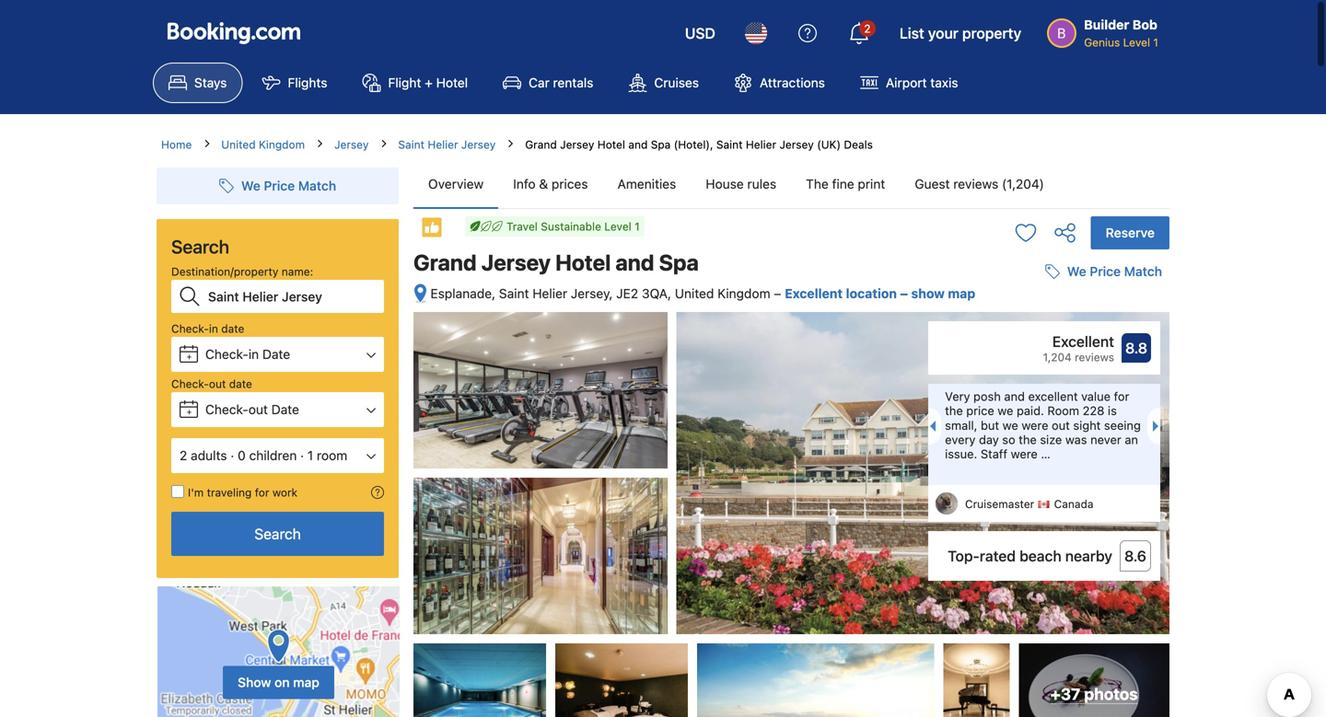 Task type: vqa. For each thing, say whether or not it's contained in the screenshot.
How Much Does It Cost To Stay In A Hotel In Hawaii?
no



Task type: describe. For each thing, give the bounding box(es) containing it.
jersey link
[[334, 136, 369, 153]]

2 horizontal spatial helier
[[746, 138, 776, 151]]

very posh and excellent value for the price we paid. room 228 is small, but we were out sight seeing every day so the size was never an issue. staff were …
[[945, 390, 1141, 461]]

name:
[[282, 265, 313, 278]]

overview
[[428, 176, 484, 192]]

every
[[945, 433, 976, 447]]

2 for 2
[[864, 22, 871, 35]]

price
[[966, 404, 994, 418]]

1 vertical spatial we price match
[[1067, 264, 1162, 279]]

destination/property name:
[[171, 265, 313, 278]]

excellent location – show map button
[[785, 286, 976, 301]]

out for date
[[209, 378, 226, 390]]

list your property
[[900, 24, 1022, 42]]

check-out date
[[171, 378, 252, 390]]

paid.
[[1017, 404, 1044, 418]]

room
[[317, 448, 347, 463]]

car rentals link
[[487, 63, 609, 103]]

car
[[529, 75, 550, 90]]

flight
[[388, 75, 421, 90]]

flights link
[[246, 63, 343, 103]]

2 horizontal spatial saint
[[716, 138, 743, 151]]

guest
[[915, 176, 950, 192]]

destination/property
[[171, 265, 278, 278]]

check- for check-in date
[[205, 347, 248, 362]]

show on map
[[238, 675, 320, 690]]

location
[[846, 286, 897, 301]]

the fine print
[[806, 176, 885, 192]]

in for date
[[209, 322, 218, 335]]

match for the top we price match dropdown button
[[298, 178, 336, 193]]

house rules link
[[691, 160, 791, 208]]

1 vertical spatial we
[[1067, 264, 1086, 279]]

value
[[1081, 390, 1111, 404]]

sustainable
[[541, 220, 601, 233]]

Where are you going? field
[[201, 280, 384, 313]]

saint helier jersey
[[398, 138, 496, 151]]

builder bob genius level 1
[[1084, 17, 1159, 49]]

rated excellent element
[[938, 331, 1114, 353]]

map inside the search section
[[293, 675, 320, 690]]

flight + hotel
[[388, 75, 468, 90]]

united kingdom
[[221, 138, 305, 151]]

next image
[[1153, 421, 1164, 432]]

bob
[[1133, 17, 1158, 32]]

check-in date
[[171, 322, 244, 335]]

house rules
[[706, 176, 776, 192]]

property
[[962, 24, 1022, 42]]

show
[[911, 286, 945, 301]]

list
[[900, 24, 924, 42]]

previous image
[[925, 421, 936, 432]]

grand for grand jersey hotel and spa
[[414, 250, 477, 275]]

flight + hotel link
[[347, 63, 484, 103]]

top-
[[948, 548, 980, 565]]

search button
[[171, 512, 384, 556]]

fine
[[832, 176, 854, 192]]

travel sustainable level 1
[[507, 220, 640, 233]]

attractions
[[760, 75, 825, 90]]

small,
[[945, 418, 978, 432]]

0 horizontal spatial helier
[[428, 138, 458, 151]]

reserve
[[1106, 225, 1155, 240]]

top-rated beach nearby
[[948, 548, 1113, 565]]

grand jersey hotel and spa
[[414, 250, 699, 275]]

2 · from the left
[[300, 448, 304, 463]]

so
[[1002, 433, 1016, 447]]

8.6
[[1125, 548, 1147, 565]]

2 for 2 adults · 0 children · 1 room
[[180, 448, 187, 463]]

on
[[274, 675, 290, 690]]

0 horizontal spatial search
[[171, 236, 229, 257]]

grand jersey hotel and spa (hotel), saint helier jersey (uk) deals link
[[525, 138, 873, 151]]

genius
[[1084, 36, 1120, 49]]

1 horizontal spatial the
[[1019, 433, 1037, 447]]

hotel for flight + hotel
[[436, 75, 468, 90]]

stays link
[[153, 63, 243, 103]]

spa for grand jersey hotel and spa (hotel), saint helier jersey (uk) deals
[[651, 138, 671, 151]]

0
[[238, 448, 246, 463]]

(1,204)
[[1002, 176, 1044, 192]]

+37 photos
[[1050, 685, 1138, 704]]

work
[[272, 486, 298, 499]]

0 vertical spatial reviews
[[953, 176, 999, 192]]

usd button
[[674, 11, 727, 55]]

photos
[[1084, 685, 1138, 704]]

0 horizontal spatial united
[[221, 138, 256, 151]]

home
[[161, 138, 192, 151]]

an
[[1125, 433, 1138, 447]]

attractions link
[[718, 63, 841, 103]]

excellent inside the excellent 1,204 reviews
[[1052, 333, 1114, 351]]

1 vertical spatial united
[[675, 286, 714, 301]]

0 vertical spatial we
[[998, 404, 1013, 418]]

jersey down flights link
[[334, 138, 369, 151]]

1 vertical spatial 1
[[635, 220, 640, 233]]

valign  initial image
[[421, 216, 443, 239]]

rated
[[980, 548, 1016, 565]]

search inside button
[[254, 525, 301, 543]]

out for date
[[248, 402, 268, 417]]

check-out date
[[205, 402, 299, 417]]

excellent
[[1028, 390, 1078, 404]]

but
[[981, 418, 999, 432]]

and inside very posh and excellent value for the price we paid. room 228 is small, but we were out sight seeing every day so the size was never an issue. staff were …
[[1004, 390, 1025, 404]]

0 vertical spatial were
[[1022, 418, 1049, 432]]

car rentals
[[529, 75, 593, 90]]

issue.
[[945, 447, 977, 461]]

level inside the builder bob genius level 1
[[1123, 36, 1150, 49]]

…
[[1041, 447, 1051, 461]]

reviews inside the excellent 1,204 reviews
[[1075, 351, 1114, 364]]

reserve button
[[1091, 216, 1170, 250]]

jersey left (uk) on the right
[[780, 138, 814, 151]]

grand jersey hotel and spa (hotel), saint helier jersey (uk) deals
[[525, 138, 873, 151]]

(hotel),
[[674, 138, 713, 151]]

date for check-out date
[[271, 402, 299, 417]]

0 horizontal spatial excellent
[[785, 286, 843, 301]]

list your property link
[[889, 11, 1033, 55]]

guest reviews (1,204) link
[[900, 160, 1059, 208]]

seeing
[[1104, 418, 1141, 432]]

house
[[706, 176, 744, 192]]

rentals
[[553, 75, 593, 90]]

0 vertical spatial we price match button
[[212, 169, 344, 203]]

flights
[[288, 75, 327, 90]]

price for we price match dropdown button to the bottom
[[1090, 264, 1121, 279]]

booking.com image
[[168, 22, 300, 44]]

staff
[[981, 447, 1008, 461]]

+ for check-out date
[[187, 407, 192, 417]]



Task type: locate. For each thing, give the bounding box(es) containing it.
+37 photos link
[[1019, 644, 1170, 717]]

0 vertical spatial the
[[945, 404, 963, 418]]

was
[[1065, 433, 1087, 447]]

usd
[[685, 24, 716, 42]]

0 vertical spatial 2
[[864, 22, 871, 35]]

guest reviews (1,204)
[[915, 176, 1044, 192]]

map
[[948, 286, 976, 301], [293, 675, 320, 690]]

0 horizontal spatial map
[[293, 675, 320, 690]]

2
[[864, 22, 871, 35], [180, 448, 187, 463]]

0 horizontal spatial 1
[[307, 448, 313, 463]]

jersey up the overview
[[461, 138, 496, 151]]

0 vertical spatial united
[[221, 138, 256, 151]]

1 left room
[[307, 448, 313, 463]]

and for grand jersey hotel and spa (hotel), saint helier jersey (uk) deals
[[628, 138, 648, 151]]

0 vertical spatial search
[[171, 236, 229, 257]]

+ down check-out date
[[187, 407, 192, 417]]

0 vertical spatial kingdom
[[259, 138, 305, 151]]

2 left the adults
[[180, 448, 187, 463]]

2 – from the left
[[900, 286, 908, 301]]

1 vertical spatial for
[[255, 486, 269, 499]]

united kingdom link
[[221, 136, 305, 153]]

0 horizontal spatial we price match button
[[212, 169, 344, 203]]

0 vertical spatial we price match
[[241, 178, 336, 193]]

0 horizontal spatial out
[[209, 378, 226, 390]]

deals
[[844, 138, 873, 151]]

2 vertical spatial +
[[187, 407, 192, 417]]

+
[[425, 75, 433, 90], [187, 352, 192, 361], [187, 407, 192, 417]]

1 vertical spatial hotel
[[598, 138, 625, 151]]

0 vertical spatial spa
[[651, 138, 671, 151]]

jersey down travel at the top of the page
[[481, 250, 551, 275]]

0 horizontal spatial reviews
[[953, 176, 999, 192]]

prices
[[552, 176, 588, 192]]

date for check-in date
[[221, 322, 244, 335]]

airport taxis
[[886, 75, 958, 90]]

for up is
[[1114, 390, 1129, 404]]

match down jersey link at top left
[[298, 178, 336, 193]]

size
[[1040, 433, 1062, 447]]

1 horizontal spatial 2
[[864, 22, 871, 35]]

we price match down united kingdom link
[[241, 178, 336, 193]]

1 horizontal spatial ·
[[300, 448, 304, 463]]

check- for check-out date
[[171, 378, 209, 390]]

if you select this option, we'll show you popular business travel features like breakfast, wifi and free parking. image
[[371, 486, 384, 499]]

1 vertical spatial search
[[254, 525, 301, 543]]

nearby
[[1065, 548, 1113, 565]]

1 vertical spatial date
[[271, 402, 299, 417]]

0 vertical spatial match
[[298, 178, 336, 193]]

we
[[241, 178, 260, 193], [1067, 264, 1086, 279]]

jersey up the prices
[[560, 138, 594, 151]]

the right so
[[1019, 433, 1037, 447]]

2 vertical spatial hotel
[[555, 250, 611, 275]]

we
[[998, 404, 1013, 418], [1003, 418, 1018, 432]]

grand up esplanade,
[[414, 250, 477, 275]]

+37
[[1050, 685, 1081, 704]]

1 horizontal spatial search
[[254, 525, 301, 543]]

1 vertical spatial in
[[248, 347, 259, 362]]

helier up the rules
[[746, 138, 776, 151]]

we price match button down united kingdom link
[[212, 169, 344, 203]]

date
[[262, 347, 290, 362], [271, 402, 299, 417]]

level right the sustainable
[[604, 220, 632, 233]]

hotel up jersey, at the left top of page
[[555, 250, 611, 275]]

for inside very posh and excellent value for the price we paid. room 228 is small, but we were out sight seeing every day so the size was never an issue. staff were …
[[1114, 390, 1129, 404]]

1 vertical spatial and
[[616, 250, 654, 275]]

hotel for grand jersey hotel and spa
[[555, 250, 611, 275]]

helier down grand jersey hotel and spa
[[533, 286, 567, 301]]

1 vertical spatial date
[[229, 378, 252, 390]]

8.8
[[1125, 340, 1148, 357]]

were down paid.
[[1022, 418, 1049, 432]]

check- for check-in date
[[171, 322, 209, 335]]

children
[[249, 448, 297, 463]]

228
[[1083, 404, 1105, 418]]

we inside the search section
[[241, 178, 260, 193]]

united right 3qa,
[[675, 286, 714, 301]]

united
[[221, 138, 256, 151], [675, 286, 714, 301]]

and up "amenities"
[[628, 138, 648, 151]]

esplanade,
[[431, 286, 496, 301]]

0 vertical spatial excellent
[[785, 286, 843, 301]]

1 horizontal spatial level
[[1123, 36, 1150, 49]]

info & prices link
[[498, 160, 603, 208]]

the down very
[[945, 404, 963, 418]]

we up the excellent 1,204 reviews
[[1067, 264, 1086, 279]]

map right on
[[293, 675, 320, 690]]

builder
[[1084, 17, 1129, 32]]

1 horizontal spatial reviews
[[1075, 351, 1114, 364]]

the
[[806, 176, 829, 192]]

date for check-in date
[[262, 347, 290, 362]]

1 vertical spatial 2
[[180, 448, 187, 463]]

0 vertical spatial and
[[628, 138, 648, 151]]

2 horizontal spatial 1
[[1153, 36, 1159, 49]]

0 vertical spatial for
[[1114, 390, 1129, 404]]

1 horizontal spatial we
[[1067, 264, 1086, 279]]

0 horizontal spatial we
[[241, 178, 260, 193]]

for left work
[[255, 486, 269, 499]]

date up 2 adults · 0 children · 1 room dropdown button
[[271, 402, 299, 417]]

1
[[1153, 36, 1159, 49], [635, 220, 640, 233], [307, 448, 313, 463]]

top-rated beach nearby element
[[938, 545, 1113, 567]]

i'm traveling for work
[[188, 486, 298, 499]]

8.6 element
[[1120, 541, 1151, 572]]

· right children
[[300, 448, 304, 463]]

(uk)
[[817, 138, 841, 151]]

and up paid.
[[1004, 390, 1025, 404]]

match for we price match dropdown button to the bottom
[[1124, 264, 1162, 279]]

0 vertical spatial 1
[[1153, 36, 1159, 49]]

1 horizontal spatial we price match
[[1067, 264, 1162, 279]]

saint right esplanade,
[[499, 286, 529, 301]]

home link
[[161, 136, 192, 153]]

saint up overview link
[[398, 138, 425, 151]]

out up 2 adults · 0 children · 1 room
[[248, 402, 268, 417]]

1 vertical spatial out
[[248, 402, 268, 417]]

we price match
[[241, 178, 336, 193], [1067, 264, 1162, 279]]

in up the check-in date
[[209, 322, 218, 335]]

print
[[858, 176, 885, 192]]

in for date
[[248, 347, 259, 362]]

out inside very posh and excellent value for the price we paid. room 228 is small, but we were out sight seeing every day so the size was never an issue. staff were …
[[1052, 418, 1070, 432]]

were down so
[[1011, 447, 1038, 461]]

0 vertical spatial date
[[221, 322, 244, 335]]

search up destination/property
[[171, 236, 229, 257]]

canada
[[1054, 498, 1094, 511]]

+ for check-in date
[[187, 352, 192, 361]]

reviews right 1,204
[[1075, 351, 1114, 364]]

amenities link
[[603, 160, 691, 208]]

1 inside the builder bob genius level 1
[[1153, 36, 1159, 49]]

1 horizontal spatial price
[[1090, 264, 1121, 279]]

price for the top we price match dropdown button
[[264, 178, 295, 193]]

kingdom right 3qa,
[[718, 286, 770, 301]]

1 horizontal spatial 1
[[635, 220, 640, 233]]

esplanade, saint helier jersey, je2 3qa, united kingdom – excellent location – show map
[[431, 286, 976, 301]]

price down reserve button
[[1090, 264, 1121, 279]]

spa
[[651, 138, 671, 151], [659, 250, 699, 275]]

0 vertical spatial we
[[241, 178, 260, 193]]

1 inside dropdown button
[[307, 448, 313, 463]]

1 horizontal spatial helier
[[533, 286, 567, 301]]

date up check-out date
[[229, 378, 252, 390]]

1 vertical spatial the
[[1019, 433, 1037, 447]]

sight
[[1073, 418, 1101, 432]]

price down united kingdom link
[[264, 178, 295, 193]]

1 horizontal spatial excellent
[[1052, 333, 1114, 351]]

we up so
[[1003, 418, 1018, 432]]

price inside the search section
[[264, 178, 295, 193]]

jersey,
[[571, 286, 613, 301]]

taxis
[[931, 75, 958, 90]]

cruises
[[654, 75, 699, 90]]

· left 0
[[231, 448, 234, 463]]

i'm
[[188, 486, 204, 499]]

grand up &
[[525, 138, 557, 151]]

reviews right guest
[[953, 176, 999, 192]]

0 horizontal spatial we price match
[[241, 178, 336, 193]]

0 vertical spatial map
[[948, 286, 976, 301]]

match down reserve button
[[1124, 264, 1162, 279]]

0 horizontal spatial saint
[[398, 138, 425, 151]]

1 vertical spatial we
[[1003, 418, 1018, 432]]

never
[[1091, 433, 1122, 447]]

for inside the search section
[[255, 486, 269, 499]]

out down room
[[1052, 418, 1070, 432]]

hotel
[[436, 75, 468, 90], [598, 138, 625, 151], [555, 250, 611, 275]]

and for grand jersey hotel and spa
[[616, 250, 654, 275]]

we price match button down reserve button
[[1038, 255, 1170, 288]]

beach
[[1020, 548, 1062, 565]]

1 vertical spatial excellent
[[1052, 333, 1114, 351]]

and up je2
[[616, 250, 654, 275]]

1 vertical spatial grand
[[414, 250, 477, 275]]

in up check-out date
[[248, 347, 259, 362]]

hotel up "amenities"
[[598, 138, 625, 151]]

0 horizontal spatial match
[[298, 178, 336, 193]]

0 horizontal spatial kingdom
[[259, 138, 305, 151]]

search down work
[[254, 525, 301, 543]]

airport taxis link
[[844, 63, 974, 103]]

click to open map view image
[[414, 283, 427, 305]]

if you select this option, we'll show you popular business travel features like breakfast, wifi and free parking. image
[[371, 486, 384, 499]]

match inside the search section
[[298, 178, 336, 193]]

je2
[[616, 286, 638, 301]]

room
[[1047, 404, 1079, 418]]

1 horizontal spatial map
[[948, 286, 976, 301]]

hotel for grand jersey hotel and spa (hotel), saint helier jersey (uk) deals
[[598, 138, 625, 151]]

0 vertical spatial +
[[425, 75, 433, 90]]

0 horizontal spatial the
[[945, 404, 963, 418]]

+ down check-in date
[[187, 352, 192, 361]]

check- for check-out date
[[205, 402, 248, 417]]

date up the check-in date
[[221, 322, 244, 335]]

0 vertical spatial price
[[264, 178, 295, 193]]

1 · from the left
[[231, 448, 234, 463]]

1 vertical spatial price
[[1090, 264, 1121, 279]]

we price match down reserve button
[[1067, 264, 1162, 279]]

0 horizontal spatial –
[[774, 286, 781, 301]]

1 vertical spatial match
[[1124, 264, 1162, 279]]

your account menu builder bob genius level 1 element
[[1047, 8, 1166, 51]]

scored 8.8 element
[[1122, 334, 1151, 363]]

date down where are you going? field
[[262, 347, 290, 362]]

grand for grand jersey hotel and spa (hotel), saint helier jersey (uk) deals
[[525, 138, 557, 151]]

in
[[209, 322, 218, 335], [248, 347, 259, 362]]

map right the "show"
[[948, 286, 976, 301]]

0 horizontal spatial price
[[264, 178, 295, 193]]

2 horizontal spatial out
[[1052, 418, 1070, 432]]

excellent left location
[[785, 286, 843, 301]]

we price match inside the search section
[[241, 178, 336, 193]]

0 vertical spatial in
[[209, 322, 218, 335]]

posh
[[974, 390, 1001, 404]]

0 horizontal spatial level
[[604, 220, 632, 233]]

hotel right flight
[[436, 75, 468, 90]]

1 horizontal spatial kingdom
[[718, 286, 770, 301]]

1 down amenities link at the top of page
[[635, 220, 640, 233]]

level down "bob"
[[1123, 36, 1150, 49]]

saint
[[398, 138, 425, 151], [716, 138, 743, 151], [499, 286, 529, 301]]

1 vertical spatial were
[[1011, 447, 1038, 461]]

adults
[[191, 448, 227, 463]]

saint right (hotel),
[[716, 138, 743, 151]]

info
[[513, 176, 536, 192]]

traveling
[[207, 486, 252, 499]]

search section
[[149, 153, 406, 717]]

we up but
[[998, 404, 1013, 418]]

your
[[928, 24, 959, 42]]

2 vertical spatial and
[[1004, 390, 1025, 404]]

stays
[[194, 75, 227, 90]]

1 horizontal spatial out
[[248, 402, 268, 417]]

1,204
[[1043, 351, 1072, 364]]

we down united kingdom
[[241, 178, 260, 193]]

date for check-out date
[[229, 378, 252, 390]]

united right home
[[221, 138, 256, 151]]

0 horizontal spatial 2
[[180, 448, 187, 463]]

0 vertical spatial level
[[1123, 36, 1150, 49]]

spa up 3qa,
[[659, 250, 699, 275]]

excellent up 1,204
[[1052, 333, 1114, 351]]

rules
[[747, 176, 776, 192]]

+ right flight
[[425, 75, 433, 90]]

1 horizontal spatial grand
[[525, 138, 557, 151]]

show on map button
[[157, 586, 401, 717], [223, 666, 334, 700]]

for
[[1114, 390, 1129, 404], [255, 486, 269, 499]]

0 horizontal spatial for
[[255, 486, 269, 499]]

helier up the overview
[[428, 138, 458, 151]]

2 vertical spatial out
[[1052, 418, 1070, 432]]

2 button
[[837, 11, 881, 55]]

0 vertical spatial hotel
[[436, 75, 468, 90]]

day
[[979, 433, 999, 447]]

spa left (hotel),
[[651, 138, 671, 151]]

date
[[221, 322, 244, 335], [229, 378, 252, 390]]

1 down "bob"
[[1153, 36, 1159, 49]]

2 inside the search section
[[180, 448, 187, 463]]

1 vertical spatial +
[[187, 352, 192, 361]]

1 – from the left
[[774, 286, 781, 301]]

0 horizontal spatial ·
[[231, 448, 234, 463]]

out down the check-in date
[[209, 378, 226, 390]]

1 vertical spatial map
[[293, 675, 320, 690]]

1 horizontal spatial saint
[[499, 286, 529, 301]]

0 vertical spatial out
[[209, 378, 226, 390]]

1 horizontal spatial in
[[248, 347, 259, 362]]

1 horizontal spatial united
[[675, 286, 714, 301]]

1 horizontal spatial for
[[1114, 390, 1129, 404]]

excellent 1,204 reviews
[[1043, 333, 1114, 364]]

2 vertical spatial 1
[[307, 448, 313, 463]]

the fine print link
[[791, 160, 900, 208]]

and
[[628, 138, 648, 151], [616, 250, 654, 275], [1004, 390, 1025, 404]]

1 horizontal spatial we price match button
[[1038, 255, 1170, 288]]

check-in date
[[205, 347, 290, 362]]

amenities
[[618, 176, 676, 192]]

1 horizontal spatial match
[[1124, 264, 1162, 279]]

the
[[945, 404, 963, 418], [1019, 433, 1037, 447]]

0 vertical spatial grand
[[525, 138, 557, 151]]

2 left list at right top
[[864, 22, 871, 35]]

kingdom down flights link
[[259, 138, 305, 151]]

info & prices
[[513, 176, 588, 192]]

1 vertical spatial we price match button
[[1038, 255, 1170, 288]]

1 horizontal spatial –
[[900, 286, 908, 301]]

spa for grand jersey hotel and spa
[[659, 250, 699, 275]]



